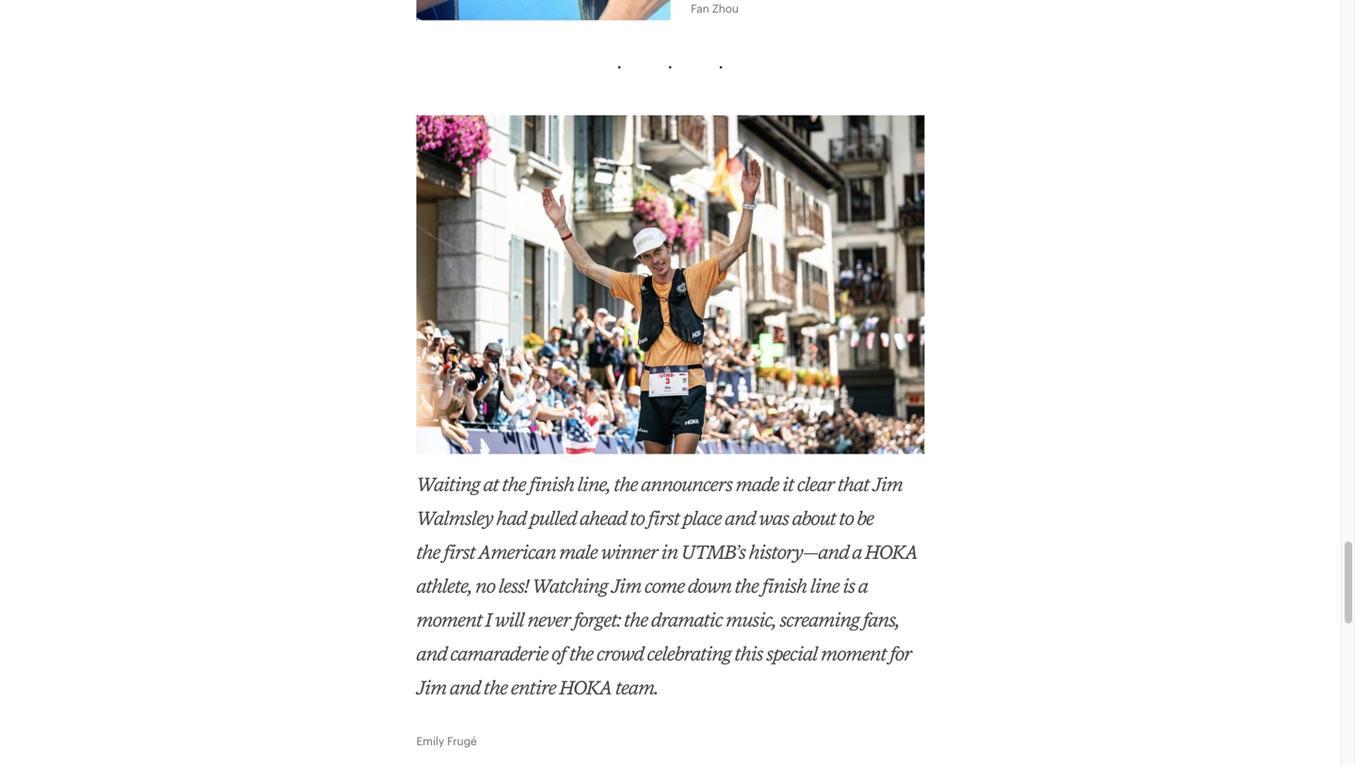 Task type: locate. For each thing, give the bounding box(es) containing it.
a
[[853, 541, 862, 563], [859, 575, 868, 597]]

and
[[725, 507, 756, 529], [417, 643, 447, 665], [450, 676, 481, 699]]

dramatic
[[652, 609, 723, 631]]

1 horizontal spatial jim
[[611, 575, 642, 597]]

the right of
[[570, 643, 594, 665]]

for
[[890, 643, 912, 665]]

2 horizontal spatial jim
[[873, 473, 903, 495]]

it
[[783, 473, 794, 495]]

1 horizontal spatial hoka
[[866, 541, 918, 563]]

the right line,
[[614, 473, 638, 495]]

jim down winner
[[611, 575, 642, 597]]

0 vertical spatial finish
[[530, 473, 574, 495]]

athlete,
[[417, 575, 472, 597]]

emily
[[417, 734, 444, 748]]

1 vertical spatial jim
[[611, 575, 642, 597]]

1 vertical spatial and
[[417, 643, 447, 665]]

screaming
[[780, 609, 860, 631]]

and left was
[[725, 507, 756, 529]]

1 vertical spatial hoka
[[560, 676, 612, 699]]

hoka down of
[[560, 676, 612, 699]]

and left camaraderie
[[417, 643, 447, 665]]

1 to from the left
[[630, 507, 645, 529]]

fans,
[[863, 609, 900, 631]]

1 vertical spatial moment
[[821, 643, 887, 665]]

0 vertical spatial hoka
[[866, 541, 918, 563]]

finish up pulled
[[530, 473, 574, 495]]

2 horizontal spatial and
[[725, 507, 756, 529]]

1 vertical spatial finish
[[762, 575, 807, 597]]

will
[[495, 609, 524, 631]]

clear
[[798, 473, 835, 495]]

moment down athlete,
[[417, 609, 482, 631]]

team.
[[616, 676, 659, 699]]

hoka down be
[[866, 541, 918, 563]]

the up music,
[[735, 575, 759, 597]]

1 horizontal spatial to
[[840, 507, 854, 529]]

about
[[793, 507, 836, 529]]

0 horizontal spatial jim
[[417, 676, 447, 699]]

2 vertical spatial and
[[450, 676, 481, 699]]

the up crowd
[[624, 609, 648, 631]]

a right is
[[859, 575, 868, 597]]

0 horizontal spatial moment
[[417, 609, 482, 631]]

a up is
[[853, 541, 862, 563]]

to
[[630, 507, 645, 529], [840, 507, 854, 529]]

0 vertical spatial a
[[853, 541, 862, 563]]

to left first
[[630, 507, 645, 529]]

0 horizontal spatial finish
[[530, 473, 574, 495]]

first
[[648, 507, 680, 529]]

was
[[759, 507, 789, 529]]

moment
[[417, 609, 482, 631], [821, 643, 887, 665]]

and down camaraderie
[[450, 676, 481, 699]]

pulled
[[530, 507, 577, 529]]

to left be
[[840, 507, 854, 529]]

crowd
[[597, 643, 644, 665]]

jim
[[873, 473, 903, 495], [611, 575, 642, 597], [417, 676, 447, 699]]

the
[[502, 473, 526, 495], [614, 473, 638, 495], [735, 575, 759, 597], [624, 609, 648, 631], [570, 643, 594, 665], [484, 676, 508, 699]]

2 to from the left
[[840, 507, 854, 529]]

moment down fans,
[[821, 643, 887, 665]]

hoka
[[866, 541, 918, 563], [560, 676, 612, 699]]

waiting at the finish line, the announcers made it clear that jim walmsley had pulled ahead to first place and was about to be the first american male winner in utmb's history—and a hoka athlete, no less! watching jim come down the finish line is a moment i will never forget: the dramatic music, screaming fans, and camaraderie of the crowd celebrating this special moment for jim and the entire hoka team.
[[417, 473, 918, 699]]

finish
[[530, 473, 574, 495], [762, 575, 807, 597]]

that
[[838, 473, 870, 495]]

0 vertical spatial moment
[[417, 609, 482, 631]]

2 vertical spatial jim
[[417, 676, 447, 699]]

0 horizontal spatial to
[[630, 507, 645, 529]]

jim right that
[[873, 473, 903, 495]]

1 horizontal spatial moment
[[821, 643, 887, 665]]

finish down history—and
[[762, 575, 807, 597]]

line
[[811, 575, 840, 597]]

jim up emily
[[417, 676, 447, 699]]

announcers
[[641, 473, 733, 495]]

at
[[484, 473, 499, 495]]

0 vertical spatial and
[[725, 507, 756, 529]]

1 horizontal spatial and
[[450, 676, 481, 699]]

never
[[528, 609, 571, 631]]

this
[[735, 643, 763, 665]]

line,
[[578, 473, 611, 495]]

less!
[[499, 575, 529, 597]]



Task type: vqa. For each thing, say whether or not it's contained in the screenshot.
the left moment
yes



Task type: describe. For each thing, give the bounding box(es) containing it.
fan zhou
[[691, 1, 739, 15]]

0 vertical spatial jim
[[873, 473, 903, 495]]

winner
[[601, 541, 658, 563]]

be
[[857, 507, 874, 529]]

the right at
[[502, 473, 526, 495]]

zhou
[[712, 1, 739, 15]]

0 horizontal spatial and
[[417, 643, 447, 665]]

history—and
[[749, 541, 849, 563]]

walmsley
[[417, 507, 493, 529]]

place
[[683, 507, 722, 529]]

waiting
[[417, 473, 480, 495]]

no
[[476, 575, 495, 597]]

ahead
[[580, 507, 627, 529]]

in
[[662, 541, 678, 563]]

entire
[[511, 676, 556, 699]]

emily frugé
[[417, 734, 477, 748]]

had
[[497, 507, 527, 529]]

is
[[843, 575, 855, 597]]

special
[[767, 643, 818, 665]]

1 horizontal spatial finish
[[762, 575, 807, 597]]

fan
[[691, 1, 710, 15]]

forget:
[[574, 609, 621, 631]]

american
[[479, 541, 556, 563]]

music,
[[726, 609, 777, 631]]

made
[[736, 473, 779, 495]]

watching
[[532, 575, 608, 597]]

0 horizontal spatial hoka
[[560, 676, 612, 699]]

of
[[552, 643, 566, 665]]

i
[[486, 609, 492, 631]]

down
[[688, 575, 732, 597]]

male
[[559, 541, 598, 563]]

celebrating
[[647, 643, 732, 665]]

the down camaraderie
[[484, 676, 508, 699]]

utmb's
[[682, 541, 746, 563]]

the first
[[417, 541, 475, 563]]

camaraderie
[[451, 643, 548, 665]]

1 vertical spatial a
[[859, 575, 868, 597]]

come
[[645, 575, 685, 597]]

frugé
[[447, 734, 477, 748]]



